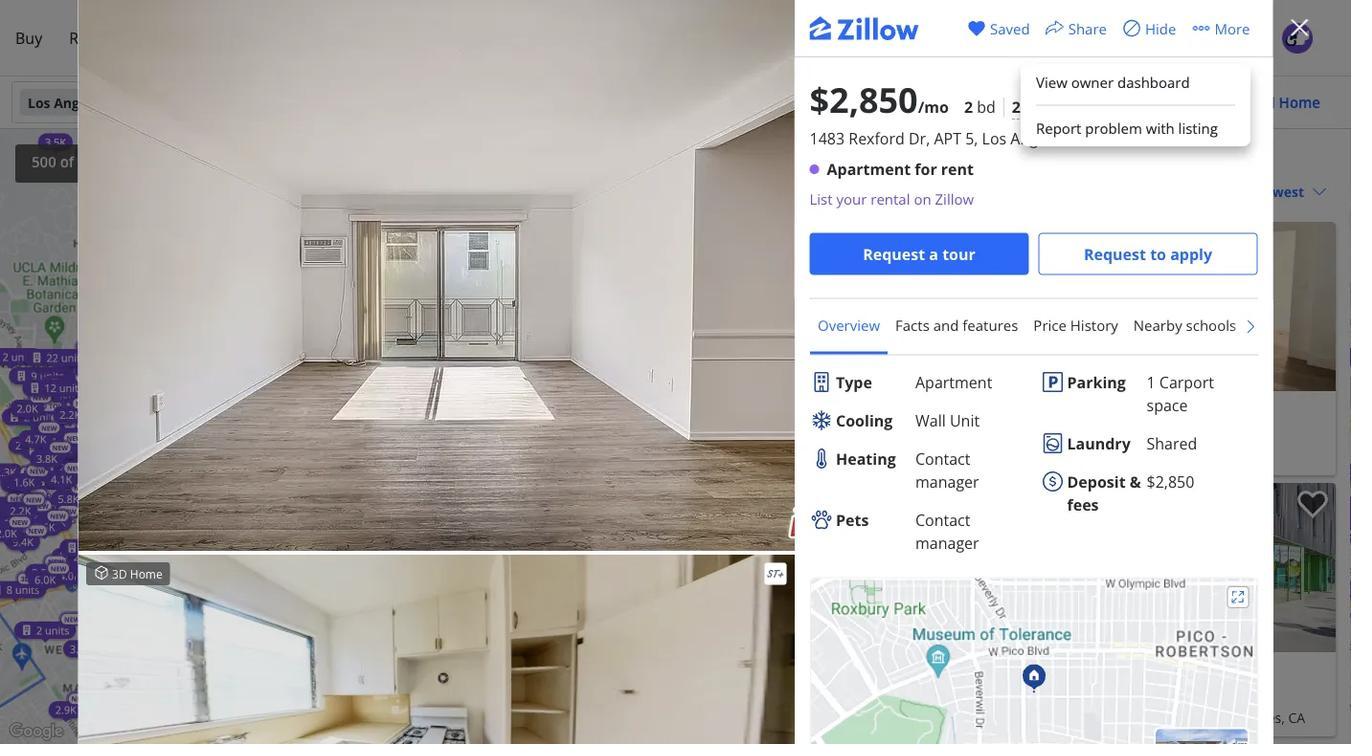 Task type: describe. For each thing, give the bounding box(es) containing it.
new 2.0k new 3.1k
[[0, 518, 509, 565]]

0 vertical spatial new 2.6k
[[543, 466, 574, 488]]

0 vertical spatial 23k link
[[163, 137, 195, 154]]

new inside new 4.3k
[[347, 279, 362, 288]]

price history
[[1033, 315, 1118, 335]]

1 horizontal spatial 8.0k link
[[425, 300, 460, 318]]

1.6k inside new 1.6k 4.8k
[[592, 269, 613, 283]]

1.9k link up the 16 units on the left
[[567, 348, 602, 365]]

17 units link
[[496, 300, 572, 326]]

1 vertical spatial 2.1k link
[[443, 299, 478, 317]]

1.8k up use
[[532, 677, 554, 691]]

1.9k down new 2.0k new 2.3k
[[51, 443, 72, 457]]

2.2k link up 4.0k 3.7k
[[387, 425, 422, 442]]

2.5k down 9.4k
[[32, 566, 53, 580]]

3.1k inside new 2.0k new 3.1k
[[477, 550, 499, 565]]

0 horizontal spatial 10 units link
[[118, 662, 186, 680]]

5.5k down 3d tour 4.6k on the bottom left
[[614, 531, 635, 546]]

4.2k link right 13k at the bottom of the page
[[366, 423, 401, 440]]

new 3.0k down 17k link
[[486, 227, 518, 249]]

1 horizontal spatial 22 units
[[588, 371, 627, 386]]

4.2k for 4.2k link right of 13k at the bottom of the page
[[373, 424, 394, 439]]

2.6k down '3.2k 3.6k'
[[579, 547, 600, 562]]

2.7k up 4.0k 3.7k
[[392, 389, 413, 404]]

bd up 1483 rexford dr, apt 5, los angeles, ca 90035
[[977, 97, 996, 117]]

1 inside $2,495+ 1 bd $2,895+ 2 bds
[[732, 659, 743, 685]]

3.5k link up "1.3k"
[[242, 615, 277, 633]]

updated for $3,225+ studio
[[1011, 493, 1060, 508]]

6.0k for 6.0k link over 10k on the top left of page
[[570, 201, 591, 216]]

1 inside 1 carport space
[[1146, 372, 1155, 392]]

4.6k for 4.6k link under new 2.0k new 3.1k
[[265, 604, 287, 619]]

1 vertical spatial new 4.0k
[[88, 415, 119, 437]]

2.6k left new 6.4k
[[543, 474, 564, 488]]

1.8k up 10k on the top left of page
[[566, 200, 588, 214]]

5.0k for the right 5.0k link
[[605, 431, 626, 445]]

1.6k down 3d tour 3.0k
[[594, 371, 615, 385]]

2.4k link up new 5.0k
[[292, 566, 335, 591]]

5.8k
[[58, 492, 79, 507]]

of for 500
[[60, 152, 74, 171]]

2.1k up 4.0k 3.7k
[[422, 425, 443, 439]]

8 down 89 units link
[[590, 195, 596, 209]]

0 horizontal spatial 11 units
[[477, 128, 516, 142]]

3.0k inside 3d tour 3.0k
[[580, 341, 601, 356]]

to
[[1150, 244, 1166, 264]]

2 horizontal spatial new 2.5k
[[600, 704, 631, 727]]

2 vertical spatial 12 units
[[106, 623, 145, 637]]

9.4k
[[12, 535, 34, 549]]

6.4k inside new 6.4k
[[570, 484, 591, 498]]

1 horizontal spatial 5.2k link
[[510, 384, 545, 402]]

2.2k link left 10k on the top left of page
[[505, 225, 539, 242]]

8 units down 13 units
[[555, 369, 588, 383]]

1 horizontal spatial new 1.6k
[[51, 434, 82, 457]]

1.8k right 20 units
[[476, 604, 498, 618]]

23k for 23k link to the top
[[170, 138, 188, 153]]

4.9k for bottom 4.9k link
[[570, 467, 592, 481]]

new 3 units
[[153, 705, 197, 728]]

new 3.5k down 25k
[[64, 422, 95, 444]]

28k
[[92, 164, 111, 179]]

1 horizontal spatial 1.5k link
[[243, 640, 278, 657]]

3.2k link down '26k'
[[436, 275, 470, 292]]

4.5k inside 3d tour 4.5k
[[460, 386, 481, 400]]

new 3.8k right new 4.3k
[[364, 288, 396, 311]]

1 vertical spatial 7.5k link
[[439, 439, 474, 456]]

2 vertical spatial new 3.1k
[[584, 694, 616, 716]]

0 vertical spatial 5 units link
[[367, 303, 429, 321]]

6.0k link left 7 units link
[[79, 682, 114, 700]]

3.7k for 3.7k link to the top
[[603, 227, 624, 241]]

2 horizontal spatial 12
[[194, 356, 206, 370]]

0 vertical spatial new 1.9k
[[553, 199, 585, 221]]

5,
[[965, 128, 978, 149]]

11 units for new
[[526, 564, 565, 578]]

8 right "1.3k"
[[248, 667, 254, 681]]

new 3.8k up 20
[[407, 520, 439, 543]]

9 units
[[31, 369, 64, 384]]

2.2k link down new 1.5k
[[584, 495, 619, 512]]

updated for $3,795+ 1 bd
[[1011, 231, 1060, 247]]

8811 1/2 burton way, los angeles, ca image
[[996, 222, 1336, 392]]

4.6k inside 3d tour 4.6k
[[601, 511, 622, 526]]

1 horizontal spatial new 2.6k
[[184, 675, 216, 698]]

1 horizontal spatial 3.4k link
[[238, 404, 272, 421]]

studio
[[1080, 659, 1141, 685]]

3.6k inside '3.2k 3.6k'
[[597, 506, 619, 520]]

13k
[[283, 425, 301, 439]]

the jagger image
[[996, 484, 1336, 653]]

type image
[[810, 371, 833, 394]]

5.5k down 17k link
[[443, 227, 464, 241]]

1 vertical spatial 11k link
[[558, 284, 590, 301]]

2.1k down 3.6k 2 units
[[450, 301, 471, 315]]

plus image
[[586, 649, 607, 669]]

rental
[[871, 190, 910, 209]]

los angeles ca
[[28, 93, 127, 112]]

0 vertical spatial 2.1k link
[[436, 237, 471, 254]]

6.0k for 6.0k link to the left of 7 units link
[[86, 684, 107, 698]]

2.7k up 14 units link
[[212, 659, 233, 673]]

new inside new 6.4k
[[586, 476, 602, 485]]

ca inside 'link'
[[851, 709, 868, 727]]

zillow logo image
[[599, 23, 752, 56]]

1 vertical spatial 7.5k
[[446, 440, 467, 455]]

1 vertical spatial new 1.8k
[[175, 679, 207, 702]]

1.8k up 13 units
[[568, 326, 589, 341]]

units inside new 3 units
[[162, 713, 187, 728]]

facts
[[895, 315, 929, 335]]

0 horizontal spatial 3d tour 3.5k
[[29, 491, 61, 513]]

1.7k
[[545, 355, 567, 369]]

2.6k down '26k'
[[438, 290, 460, 305]]

6.4k inside 'new 3.0k new 6.4k'
[[569, 483, 590, 497]]

4.8k for tour
[[336, 275, 358, 289]]

/mo
[[918, 97, 949, 117]]

1 horizontal spatial 14 units
[[580, 628, 619, 642]]

6.5k
[[171, 523, 192, 537]]

2.2k link up 13 units
[[567, 325, 602, 342]]

google
[[439, 733, 469, 745]]

16k inside 16k link
[[197, 148, 215, 163]]

of for terms
[[510, 733, 518, 745]]

1 inside $3,225+ studio $3,725+ 1 bd
[[1057, 686, 1064, 704]]

ca inside filters 'element'
[[109, 93, 127, 112]]

7 units up 17 units link
[[519, 277, 552, 292]]

2 horizontal spatial 1.5k link
[[592, 158, 627, 175]]

new 3.8k up new 2 units
[[7, 469, 39, 491]]

2.2k link up error
[[593, 707, 628, 724]]

new 2.1k left new 5.0k
[[244, 601, 276, 624]]

clear field image
[[267, 95, 282, 110]]

4.8k for 1.6k
[[614, 499, 636, 513]]

9 units link
[[9, 368, 71, 385]]

3.0k inside 'new 3.0k new 6.4k'
[[558, 598, 580, 612]]

5.5k link down the 17k
[[436, 225, 471, 243]]

new 1.6k 4.8k
[[592, 261, 636, 513]]

4.4k for the middle 4.4k link
[[217, 394, 238, 409]]

d
[[1021, 18, 1030, 38]]

2 vertical spatial 2.1k link
[[531, 493, 565, 510]]

13k link
[[276, 423, 308, 441]]

3.5k link left '10k' link
[[507, 240, 542, 257]]

list your rental on zillow
[[810, 190, 974, 209]]

data
[[386, 733, 405, 745]]

apartment for apartment
[[915, 372, 992, 392]]

tour inside 3d tour 4.8k
[[349, 267, 368, 276]]

expand this map image
[[1226, 586, 1249, 609]]

1.8k link up 13 units
[[561, 325, 596, 342]]

2.2k link up 'new 5.8k'
[[54, 454, 88, 471]]

6.0k for 6.0k link above 4.0k 3.7k
[[386, 382, 407, 396]]

rent
[[941, 159, 974, 180]]

1950 pelham ave, los angeles, ca link
[[656, 707, 980, 730]]

10 for the topmost 10 units link
[[540, 358, 552, 372]]

units inside the new 7 units
[[9, 499, 33, 513]]

unit
[[949, 410, 979, 430]]

2 horizontal spatial chevron down image
[[950, 95, 965, 110]]

new 3.8k down new 2.0k new 2.3k
[[36, 444, 68, 466]]

3.5k link up 64
[[380, 562, 414, 579]]

1 vertical spatial new 2.9k
[[55, 695, 87, 718]]

9.0k for bottom '9.0k' link
[[277, 507, 299, 521]]

1 horizontal spatial 4.7k
[[521, 400, 543, 414]]

6.0k for 6.0k link on top of the 25k link
[[82, 376, 103, 391]]

0 vertical spatial new 3.1k
[[550, 350, 582, 373]]

2.1k down 17k link
[[443, 238, 464, 252]]

report for report a map error
[[548, 733, 576, 745]]

2.1k down new 3.9k
[[538, 495, 559, 509]]

6.0k link down 17k link
[[472, 235, 507, 252]]

sell link
[[115, 16, 167, 60]]

2 ave, from the left
[[1178, 709, 1204, 727]]

4.2k link up new 2 units
[[7, 479, 42, 497]]

neighborhood
[[1251, 315, 1348, 335]]

new 6.5k
[[171, 515, 203, 537]]

1.5k for the right 1.5k link
[[599, 159, 620, 174]]

chevron right image
[[1243, 319, 1258, 333]]

$2,850 /mo
[[810, 76, 949, 123]]

4.2k for 4.2k link underneath '3.2k 3.6k'
[[596, 537, 618, 551]]

2 inside new 2.3k new 2 units
[[136, 613, 142, 627]]

new inside "new 8.8k"
[[160, 126, 175, 135]]

angeles for los angeles ca
[[54, 93, 106, 112]]

save this home image for $3,225+ studio
[[1297, 491, 1328, 519]]

updated for $2,495+ 1 bd
[[664, 493, 713, 508]]

laundry
[[1067, 433, 1130, 453]]

1 horizontal spatial 3d tour 3.5k
[[589, 190, 621, 212]]

new 3.4k
[[582, 187, 614, 210]]

3d inside 3d tour 3.0k
[[582, 333, 591, 342]]

4.6k link down new 4.6k
[[497, 535, 531, 552]]

5.9k
[[137, 498, 158, 512]]

los angeles ca rental listings
[[652, 147, 930, 174]]

2.4k link down new 2.0k new 3.1k
[[285, 597, 319, 614]]

7 units up "1.3k"
[[223, 632, 256, 646]]

0 horizontal spatial 1.5k link
[[201, 651, 236, 668]]

manage rentals
[[998, 27, 1111, 48]]

1 horizontal spatial 8.0k
[[432, 302, 453, 316]]

$3,795+ 1 bd $4,495+ 2 bds
[[1003, 397, 1120, 443]]

2.0k inside new 2.0k new 3.1k
[[0, 527, 17, 541]]

new 1.5k
[[562, 424, 594, 446]]

1950
[[656, 709, 687, 727]]

2.3k inside "new 2.3k"
[[560, 208, 581, 223]]

listings
[[860, 147, 930, 174]]

5.3k for the left 5.3k link
[[123, 420, 144, 434]]

4.9k for the top 4.9k link
[[382, 412, 404, 427]]

5.5k link down 3d tour 4.6k on the bottom left
[[607, 530, 642, 547]]

showcase for 2.9k
[[308, 421, 345, 430]]

updated today for $3,795+
[[1011, 231, 1096, 247]]

2 inside "popup button"
[[1012, 97, 1021, 117]]

home loans
[[180, 27, 270, 48]]

cooling image
[[810, 409, 833, 432]]

500
[[32, 152, 56, 171]]

2.6k up the 26k link
[[435, 213, 456, 227]]

3.2k link left 3d tour 3.9k
[[378, 426, 413, 444]]

0 vertical spatial 8.5k
[[567, 234, 588, 249]]

tour inside 3d tour 4.5k
[[473, 378, 491, 387]]

40 units
[[82, 541, 121, 555]]

2.2k link left 3d tour 3.9k
[[391, 435, 426, 453]]

3.6k 2 units
[[337, 262, 613, 296]]

home inside "main" navigation
[[180, 27, 224, 48]]

2.2k link left close icon
[[546, 147, 581, 164]]

overview
[[817, 315, 880, 335]]

0 vertical spatial 22 units
[[46, 351, 86, 365]]

manager for heating
[[915, 471, 979, 492]]

0 vertical spatial new 4.0k
[[436, 211, 468, 234]]

1 horizontal spatial 12
[[106, 623, 118, 637]]

11 units link
[[455, 126, 523, 143]]

1 horizontal spatial 3.7k link
[[499, 598, 534, 615]]

1.6k link up 16
[[553, 353, 588, 370]]

8 units link
[[459, 388, 521, 405]]

main navigation
[[0, 0, 1351, 316]]

6.0k link up 4.0k 3.7k
[[379, 381, 414, 398]]

1.7k link
[[539, 354, 573, 371]]

1 vertical spatial chevron down image
[[406, 156, 421, 171]]

1 vertical spatial 14 units
[[167, 679, 206, 693]]

4.6k link left new 5.0k
[[254, 608, 289, 625]]

3.0k link down '3.2k 3.6k'
[[552, 597, 586, 614]]

schools
[[1185, 315, 1236, 335]]

terms of use link
[[480, 733, 537, 745]]

units inside 3.6k 2 units
[[346, 282, 370, 296]]

11 units for 3d tour
[[582, 336, 621, 351]]

remove
[[457, 155, 511, 173]]

20
[[426, 592, 438, 606]]

2.2k link down 17k link
[[479, 225, 513, 242]]

keyboard
[[270, 733, 310, 745]]

2.6k up new 3 units
[[184, 684, 205, 698]]

the
[[1003, 709, 1027, 727]]

1 vertical spatial new 1.9k
[[387, 425, 419, 448]]

1 vertical spatial 9.0k link
[[271, 505, 305, 523]]

9916
[[656, 448, 687, 466]]

home loans link
[[167, 16, 283, 60]]

1 vertical spatial 11k
[[565, 285, 584, 300]]

$2,495+
[[656, 659, 727, 685]]

0 vertical spatial 22
[[46, 351, 58, 365]]

7 units down 13 units
[[550, 369, 583, 384]]

8 left new 6.0k
[[6, 583, 12, 598]]

3d tour 3.2k
[[590, 359, 622, 382]]

10 for middle 10 units link
[[266, 631, 278, 645]]

50k
[[333, 160, 352, 174]]

$3,795+
[[1003, 397, 1075, 424]]

89
[[604, 173, 616, 187]]

close image
[[1288, 16, 1311, 39]]

today for $2,495+
[[716, 493, 749, 508]]

new 6.4k
[[570, 476, 602, 498]]

1483 rexford dr apt 5 image
[[811, 578, 1257, 745]]

apply
[[1170, 244, 1212, 264]]

map region
[[0, 0, 839, 745]]

0 vertical spatial 5.1k link
[[525, 451, 559, 468]]

new inside new 4.6k
[[510, 501, 526, 510]]

0 vertical spatial 3.7k link
[[596, 226, 631, 243]]

request a tour
[[863, 244, 976, 264]]

chevron right image
[[259, 192, 282, 215]]

1 inside $3,795+ 1 bd $4,495+ 2 bds
[[1080, 397, 1091, 424]]

4.8k link right new 6.4k
[[608, 498, 642, 515]]

new 2.1k left 'new 3.0k new 6.4k'
[[508, 579, 539, 601]]

15 units
[[470, 355, 510, 369]]

0 horizontal spatial new 2.6k
[[34, 512, 66, 535]]

2 vertical spatial 4.4k link
[[142, 411, 177, 428]]

burton
[[1061, 448, 1105, 466]]

0 horizontal spatial 3.7k link
[[398, 448, 432, 465]]

1.9k up '3.2k 3.6k'
[[578, 486, 599, 500]]

units inside new 2.3k new 2 units
[[145, 613, 169, 627]]

request for request to apply
[[1084, 244, 1146, 264]]

new inside new 5.5k
[[160, 410, 175, 419]]

25k link
[[87, 393, 119, 411]]

0 horizontal spatial 11
[[477, 128, 489, 142]]

1 vertical spatial 8.5k
[[62, 378, 83, 393]]

los right overland at right
[[1208, 709, 1229, 727]]

1 vertical spatial 1.4k
[[483, 561, 504, 575]]

1 vertical spatial 14
[[167, 679, 179, 693]]

bd inside $3,225+ studio $3,725+ 1 bd
[[1068, 686, 1084, 704]]

1 vertical spatial new 3.3k
[[253, 599, 285, 622]]

8811 1/2 burton way, los angeles, ca
[[1003, 448, 1239, 466]]

5.5k link right 'new 3.0k new 6.4k'
[[610, 602, 645, 619]]

2 button
[[1012, 96, 1043, 120]]

2 inside 3.6k 2 units
[[337, 282, 343, 296]]

ave, inside 'link'
[[741, 709, 767, 727]]

1.9k link down 15k
[[530, 248, 565, 266]]

0 vertical spatial 11k link
[[145, 122, 177, 139]]

6.0k for 6.0k link to the left of new 16k in the top of the page
[[414, 192, 435, 206]]

3.7k inside 4.0k 3.7k
[[404, 449, 426, 464]]

heating image
[[810, 447, 833, 470]]

los inside filters 'element'
[[28, 93, 50, 112]]

parking
[[1067, 372, 1125, 392]]

report a map error link
[[548, 733, 627, 745]]

view larger view of the 1 photo of this home image
[[78, 0, 798, 552]]

1.8k link up 10k on the top left of page
[[560, 198, 594, 216]]

new inside new 9.4k
[[28, 527, 44, 536]]

6.0k link left new 16k in the top of the page
[[407, 190, 442, 207]]

rent
[[69, 27, 102, 48]]

the jagger | 3630 overland ave, los angeles, ca link
[[1003, 707, 1328, 730]]

new 3.0k down '3.2k 3.6k'
[[585, 563, 617, 585]]

agent finder link
[[283, 16, 398, 60]]

2.3k inside new 2.3k new 2 units
[[142, 508, 163, 522]]

3d inside main content
[[678, 231, 693, 247]]

20 units
[[426, 592, 465, 606]]

3d tour 3.9k
[[445, 441, 477, 464]]

heart image
[[967, 19, 986, 38]]

0 vertical spatial new 1.6k
[[576, 316, 608, 339]]

city,
[[812, 448, 839, 466]]

2.6k link up error
[[594, 706, 628, 723]]

1 vertical spatial 10 units link
[[244, 629, 312, 647]]

1 vertical spatial 12 units
[[44, 381, 84, 396]]

tour inside 3d tour 3.2k
[[603, 359, 622, 368]]

list your rental on zillow link
[[810, 190, 974, 209]]

bds for $2,495+
[[720, 686, 743, 704]]

0 vertical spatial 1.4k link
[[573, 347, 608, 364]]

new 2.3k
[[560, 200, 591, 223]]

7 inside the new 7 units
[[0, 499, 6, 513]]

overland
[[1117, 709, 1175, 727]]

1.6k link up the 16 units on the left
[[570, 353, 605, 370]]

search image
[[270, 95, 285, 110]]

los inside 'link'
[[770, 709, 792, 727]]

6.0k inside new 6.0k
[[35, 573, 56, 587]]

1.9k down new 4.6k
[[504, 525, 525, 539]]

1 horizontal spatial three dimensional image
[[664, 234, 675, 245]]

1 vertical spatial 17 units
[[528, 356, 567, 370]]

5.4k inside 5.4k link
[[246, 406, 267, 421]]

1 vertical spatial 5.3k link
[[219, 628, 254, 645]]

6.0k link up 10k on the top left of page
[[563, 200, 598, 217]]

save this home image for $2,495+ 1 bd
[[950, 491, 980, 519]]

new 2.3k new 2 units
[[136, 500, 180, 627]]

3.2k inside 3d tour 3.2k
[[590, 367, 612, 382]]

updated today for $3,225+
[[1011, 493, 1096, 508]]

apartment for apartment for rent
[[827, 159, 911, 180]]

23k for right 23k link
[[436, 499, 455, 514]]

16 units
[[558, 370, 597, 384]]

bd for $3,750+ 1 bd
[[748, 397, 772, 424]]

0 vertical spatial 5.0k link
[[426, 276, 460, 293]]

0 vertical spatial new 2.9k
[[199, 669, 231, 691]]

0 vertical spatial 4.4k link
[[474, 304, 508, 321]]

2 vertical spatial new 1.9k
[[578, 478, 610, 500]]

4.8k link right 'new 3.0k new 6.4k'
[[605, 509, 639, 526]]

4.6k for 4.6k link to the left of new 5.0k
[[261, 610, 282, 624]]

7 units up 4.0k 3.7k
[[386, 415, 419, 430]]

2 horizontal spatial 12 units
[[194, 356, 233, 370]]

new inside new 5.0k
[[308, 602, 324, 611]]

new inside new 2 units
[[33, 502, 49, 511]]

0 horizontal spatial 5.1k link
[[271, 628, 305, 646]]

4.1k inside new 2.7k new 4.1k
[[51, 472, 72, 487]]

report a map error
[[548, 733, 627, 745]]

0 horizontal spatial 5.2k
[[459, 419, 480, 433]]

10 for the leftmost 10 units link
[[140, 664, 152, 678]]

manager for pets
[[915, 532, 979, 553]]

new inside new 6.5k
[[187, 515, 203, 524]]

new inside 'new 5.8k'
[[74, 484, 90, 493]]

1.6k link down 3d tour 3.0k
[[587, 370, 622, 387]]

1.9k link up 3d tour 4.5k
[[439, 344, 474, 361]]

new inside new 1.5k
[[578, 424, 594, 433]]

1 vertical spatial 17
[[528, 356, 540, 370]]

0 horizontal spatial 5.2k link
[[452, 418, 487, 435]]

0 vertical spatial 2.5k link
[[602, 134, 637, 152]]

hide image
[[1122, 19, 1141, 38]]

share button
[[1045, 14, 1107, 43]]

new 2.1k up 3d tour 3.9k
[[422, 417, 454, 439]]

4.4k for the topmost 4.4k link
[[480, 305, 502, 320]]

showcase for 8.5k
[[57, 370, 94, 379]]

2.5k right 5.4k link
[[323, 405, 344, 419]]

1 horizontal spatial 23k link
[[429, 498, 461, 515]]

8 down 13 units
[[555, 369, 561, 383]]

tour inside 3d tour 4.6k
[[614, 503, 633, 512]]

0 vertical spatial 7.5k link
[[418, 307, 453, 325]]

way,
[[1108, 448, 1138, 466]]

4.1k link
[[46, 562, 81, 579]]

4.6k inside new 4.6k
[[494, 509, 515, 524]]

0 vertical spatial $2,850
[[810, 76, 918, 123]]

0 horizontal spatial three dimensional image
[[93, 566, 109, 581]]

1 vertical spatial 8.0k
[[72, 502, 93, 516]]

$2,850 inside 'deposit & fees $2,850'
[[1146, 471, 1194, 492]]

jagger
[[1030, 709, 1069, 727]]

new 3.0k up "1.3k"
[[225, 595, 257, 617]]

new inside new 3.9k
[[529, 462, 545, 471]]

0 vertical spatial 17 units
[[518, 310, 557, 324]]

5.5k link up new 6.4k
[[572, 429, 607, 446]]

15k
[[533, 226, 552, 240]]



Task type: vqa. For each thing, say whether or not it's contained in the screenshot.
"2.2K" Link
yes



Task type: locate. For each thing, give the bounding box(es) containing it.
rexford
[[849, 128, 905, 149]]

8 units inside 8 units link
[[481, 389, 515, 403]]

0 vertical spatial 14
[[580, 628, 592, 642]]

5.1k for the topmost 5.1k link
[[531, 453, 553, 467]]

new inside the new 28k
[[105, 156, 121, 165]]

new 4.0k
[[436, 211, 468, 234], [88, 415, 119, 437]]

3d inside 3d tour 4.6k
[[604, 503, 613, 512]]

1 vertical spatial new 1.6k
[[51, 434, 82, 457]]

8811 1/2 burton way, los angeles, ca link
[[1003, 445, 1328, 468]]

3.4k inside new 3.4k
[[582, 195, 603, 210]]

2 bd
[[964, 97, 996, 117]]

5.0k link
[[426, 276, 460, 293], [598, 430, 633, 447], [162, 637, 197, 655]]

1 vertical spatial 22 units
[[588, 371, 627, 386]]

5.1k down new 5.0k
[[277, 630, 299, 644]]

shortcuts
[[313, 733, 353, 745]]

2 vertical spatial 3.7k
[[506, 599, 527, 614]]

1 vertical spatial home
[[1279, 93, 1320, 112]]

1.9k up the 16 units on the left
[[574, 350, 595, 364]]

5.5k link right 25k
[[129, 409, 163, 426]]

bd inside the $3,750+ 1 bd $5,290+ 2 bds
[[748, 397, 772, 424]]

3.2k link up the 16 units on the left
[[587, 352, 622, 369]]

1 vertical spatial 2.5k link
[[316, 403, 351, 421]]

2.4k link up 4.0k 3.7k
[[380, 377, 415, 394]]

angeles inside main content
[[688, 147, 761, 174]]

new inside new 3.4k
[[598, 187, 614, 196]]

0 vertical spatial 4.7k
[[521, 400, 543, 414]]

sqft
[[1102, 97, 1129, 117]]

save this home button
[[935, 484, 988, 537], [1282, 484, 1336, 537]]

14 units
[[580, 628, 619, 642], [167, 679, 206, 693]]

2,138 results
[[652, 182, 734, 200]]

new 2.0k up "1.3k"
[[192, 597, 223, 619]]

5.4k link
[[239, 405, 273, 422]]

7.5k link down 3.6k 2 units
[[418, 307, 453, 325]]

1 horizontal spatial 16k
[[465, 197, 483, 211]]

0 horizontal spatial angeles
[[54, 93, 106, 112]]

bds inside the $3,750+ 1 bd $5,290+ 2 bds
[[720, 425, 743, 443]]

1 vertical spatial showcase
[[308, 421, 345, 430]]

0 horizontal spatial 22 units
[[46, 351, 86, 365]]

owner
[[1071, 73, 1114, 92]]

new 2.5k
[[550, 196, 582, 219], [32, 558, 64, 580], [600, 704, 631, 727]]

16k link
[[190, 147, 222, 164]]

contact manager for pets
[[915, 509, 979, 553]]

4.9k link down new 1.5k
[[564, 465, 598, 482]]

1 horizontal spatial a
[[929, 244, 938, 264]]

8.5k link
[[560, 233, 595, 250]]

0 vertical spatial showcase
[[57, 370, 94, 379]]

this property on the map button
[[811, 578, 1257, 745], [1013, 665, 1055, 713]]

0 vertical spatial 10 units link
[[518, 357, 586, 374]]

wall unit
[[915, 410, 979, 430]]

3.0k link left 15
[[380, 363, 415, 380]]

5 units link up use
[[516, 681, 577, 698]]

1 horizontal spatial 4.9k
[[570, 467, 592, 481]]

3d inside 3d tour 3.2k
[[593, 359, 602, 368]]

1 vertical spatial new link
[[309, 560, 351, 585]]

new link up new 5.0k
[[309, 560, 351, 585]]

remove boundary button
[[440, 145, 618, 183]]

3d tour 5.4k
[[511, 372, 543, 394], [512, 372, 544, 395]]

1 saved home
[[1222, 93, 1320, 112]]

bds inside $3,795+ 1 bd $4,495+ 2 bds
[[1068, 425, 1091, 443]]

angeles inside filters 'element'
[[54, 93, 106, 112]]

venice
[[690, 448, 731, 466]]

4.6k for 4.6k link below '26k'
[[437, 279, 458, 294]]

4.0k link
[[396, 442, 431, 459], [538, 500, 573, 517], [489, 528, 524, 546], [489, 528, 524, 546], [52, 568, 87, 585], [474, 576, 509, 593]]

new inside new 1.6k 4.8k
[[608, 261, 623, 270]]

1 horizontal spatial 5.3k link
[[219, 628, 254, 645]]

4.0k inside 4.0k 3.7k
[[403, 444, 424, 458]]

1 contact manager from the top
[[915, 448, 979, 492]]

2.0k inside 2.0k 1.4k 1.6k
[[563, 134, 584, 148]]

boundary
[[514, 155, 579, 173]]

2.9k link
[[554, 311, 589, 328], [576, 328, 611, 345], [411, 434, 446, 451], [391, 435, 426, 453], [353, 516, 387, 534], [582, 718, 616, 736]]

1 vertical spatial apartment
[[915, 372, 992, 392]]

3d tour 4.8k
[[336, 267, 368, 289]]

3.9k inside 3d tour 3.9k
[[445, 449, 466, 464]]

6.0k left 7 units link
[[86, 684, 107, 698]]

2.0k 1.4k 1.6k
[[560, 134, 601, 369]]

4.8k inside new 1.6k 4.8k
[[614, 499, 636, 513]]

7 units inside 7 units link
[[148, 682, 181, 697]]

today for $3,225+
[[1063, 493, 1096, 508]]

3 inside new 3 units
[[153, 713, 159, 728]]

new 2.9k right 7 units link
[[199, 669, 231, 691]]

new inside new 3 units
[[181, 705, 197, 714]]

report inside report problem with listing "button"
[[1036, 118, 1081, 138]]

94
[[524, 313, 536, 327]]

0 vertical spatial 11
[[477, 128, 489, 142]]

agent finder
[[297, 27, 385, 48]]

12
[[194, 356, 206, 370], [44, 381, 56, 396], [106, 623, 118, 637]]

new 2 units
[[5, 502, 49, 525]]

9.0k link down new 2.7k new 4.1k
[[271, 505, 305, 523]]

&
[[1129, 471, 1141, 492]]

units inside new 2 units
[[14, 510, 38, 525]]

11
[[477, 128, 489, 142], [582, 336, 594, 351], [526, 564, 538, 578]]

3.2k link down new 6.4k
[[570, 509, 605, 526]]

1 vertical spatial 16k
[[465, 197, 483, 211]]

laundry image
[[1041, 432, 1064, 455]]

0 horizontal spatial 4.9k link
[[376, 411, 410, 428]]

4.0k inside 3d tour 2.7k 4.0k
[[496, 530, 517, 544]]

new 28k
[[92, 156, 121, 179]]

4.2k for 4.2k link above 4.0k 3.7k
[[404, 397, 425, 411]]

14 up plus image
[[580, 628, 592, 642]]

7 units down the 89 at left top
[[584, 195, 617, 210]]

request inside "request to apply" 'button'
[[1084, 244, 1146, 264]]

4.3k
[[330, 287, 352, 302]]

space
[[1146, 394, 1187, 415]]

1 right $2,495+
[[732, 659, 743, 685]]

save this home button for $2,495+ 1 bd
[[935, 484, 988, 537]]

deposit & fees image
[[1041, 470, 1064, 493]]

1.4k link up the 16 units on the left
[[573, 347, 608, 364]]

0 horizontal spatial 12
[[44, 381, 56, 396]]

1 horizontal spatial showcase
[[308, 421, 345, 430]]

1.5k for 1.5k link to the middle
[[250, 641, 271, 656]]

contact manager
[[915, 448, 979, 492], [915, 509, 979, 553]]

4.7k down '9'
[[25, 432, 46, 446]]

1 horizontal spatial 11k
[[565, 285, 584, 300]]

5.3k for bottommost 5.3k link
[[226, 629, 247, 644]]

contact down wall unit at the bottom right of the page
[[915, 448, 970, 469]]

7.5k link
[[418, 307, 453, 325], [439, 439, 474, 456]]

filters element
[[0, 77, 1351, 129]]

0 vertical spatial new 2.0k
[[446, 337, 478, 360]]

11 for 3d tour
[[582, 336, 594, 351]]

new 5.5k
[[144, 410, 175, 432]]

15k link
[[527, 224, 559, 241]]

report down 1,200 in the top of the page
[[1036, 118, 1081, 138]]

apt
[[934, 128, 961, 149]]

0 horizontal spatial showcase
[[57, 370, 94, 379]]

4.2k up new 2 units
[[14, 481, 35, 495]]

2 contact manager from the top
[[915, 509, 979, 553]]

save this home button for $3,225+ studio
[[1282, 484, 1336, 537]]

4.6k link down new 2.0k new 3.1k
[[259, 603, 293, 620]]

1/2
[[1038, 448, 1058, 466]]

1.4k up the 16 units on the left
[[580, 349, 601, 363]]

request for request a tour
[[863, 244, 925, 264]]

1 inside the $3,750+ 1 bd $5,290+ 2 bds
[[732, 397, 743, 424]]

1 horizontal spatial 11
[[526, 564, 538, 578]]

1.4k inside 2.0k 1.4k 1.6k
[[580, 349, 601, 363]]

16
[[558, 370, 570, 384]]

1 horizontal spatial 4.4k link
[[210, 393, 245, 410]]

2.4k link
[[573, 338, 608, 355], [380, 377, 415, 394], [489, 537, 524, 554], [292, 566, 335, 591], [285, 597, 319, 614]]

1 vertical spatial 4.1k
[[53, 563, 74, 578]]

3.4k for right 3.4k link
[[244, 405, 266, 420]]

tour inside 3d tour 3.9k
[[458, 441, 477, 450]]

7 units down new 5.0k
[[288, 638, 321, 653]]

bds for $3,795+
[[1068, 425, 1091, 443]]

0 vertical spatial 7.5k
[[425, 309, 446, 323]]

1.5k
[[599, 159, 620, 174], [562, 432, 583, 446], [250, 641, 271, 656], [208, 653, 229, 667]]

3.6k inside 3.6k 2 units
[[592, 262, 613, 276]]

4.2k for 4.2k link over 5.8k
[[39, 466, 60, 480]]

1 horizontal spatial 11 units
[[526, 564, 565, 578]]

bd down parking
[[1096, 397, 1120, 424]]

2 save this home button from the left
[[1282, 484, 1336, 537]]

1 horizontal spatial new link
[[309, 560, 351, 585]]

0 horizontal spatial new 2.9k
[[55, 695, 87, 718]]

utility element
[[794, 0, 1273, 56]]

50k link
[[327, 158, 359, 176]]

2 save this home image from the left
[[1297, 491, 1328, 519]]

a for request
[[929, 244, 938, 264]]

new inside new 16k
[[478, 189, 494, 198]]

4 units link
[[468, 284, 530, 301], [316, 284, 378, 302], [562, 385, 624, 402], [7, 508, 69, 525]]

zillow
[[935, 190, 974, 209]]

ave,
[[741, 709, 767, 727], [1178, 709, 1204, 727]]

report
[[1036, 118, 1081, 138], [548, 733, 576, 745]]

3.2k link right 4.7k link
[[555, 411, 590, 429]]

0 horizontal spatial 16k
[[197, 148, 215, 163]]

1 vertical spatial 12
[[44, 381, 56, 396]]

1 horizontal spatial 9.0k
[[309, 439, 330, 454]]

4.6k for 4.6k link under new 4.6k
[[503, 536, 525, 551]]

2 horizontal spatial 3.7k link
[[596, 226, 631, 243]]

remove tag image
[[135, 95, 150, 110]]

4 units
[[418, 201, 451, 216], [594, 239, 627, 253], [585, 267, 618, 281], [490, 286, 523, 300], [338, 286, 371, 300], [382, 295, 415, 310], [527, 313, 560, 327], [584, 387, 618, 401], [439, 430, 472, 444], [474, 437, 507, 452], [101, 441, 134, 455], [163, 451, 197, 465], [29, 509, 63, 523]]

contact for pets
[[915, 509, 970, 530]]

new 3.3k up the 26k link
[[442, 214, 474, 236]]

bd up 1950 pelham ave, los angeles, ca on the bottom of page
[[748, 659, 772, 685]]

0 horizontal spatial report
[[548, 733, 576, 745]]

4.7k
[[521, 400, 543, 414], [25, 432, 46, 446]]

this property on the map image
[[1022, 665, 1045, 693]]

4.2k link up 5.8k
[[32, 465, 67, 482]]

20k
[[435, 325, 454, 339], [435, 325, 454, 339]]

bd for $2,495+ 1 bd
[[748, 659, 772, 685]]

wall
[[915, 410, 945, 430]]

0 horizontal spatial 12 units
[[44, 381, 84, 396]]

2.7k inside new 2.7k new 4.1k
[[417, 441, 439, 456]]

1 horizontal spatial $2,850
[[1146, 471, 1194, 492]]

more image
[[1192, 19, 1211, 38]]

$3,725+
[[1003, 686, 1053, 704]]

chevron down image up report a map error
[[538, 705, 552, 718]]

2.3k inside new 2.0k new 2.3k
[[38, 423, 59, 437]]

0 vertical spatial of
[[60, 152, 74, 171]]

a inside button
[[929, 244, 938, 264]]

bds inside $2,495+ 1 bd $2,895+ 2 bds
[[720, 686, 743, 704]]

updated today up the price
[[1011, 231, 1096, 247]]

2.7k inside 3d tour 2.7k 4.0k
[[479, 186, 500, 200]]

3.4k for leftmost 3.4k link
[[133, 413, 154, 428]]

bd inside $3,795+ 1 bd $4,495+ 2 bds
[[1096, 397, 1120, 424]]

2 vertical spatial new 3.3k
[[415, 649, 447, 672]]

5.1k link down new 5.0k
[[271, 628, 305, 646]]

4.7k inside new 1.6k new 4.7k
[[25, 432, 46, 446]]

9.0k for the topmost '9.0k' link
[[309, 439, 330, 454]]

2 vertical spatial new 1.6k
[[14, 467, 45, 490]]

1 save this home image from the left
[[950, 491, 980, 519]]

1 vertical spatial 8.0k link
[[65, 500, 100, 518]]

1.6k inside new 1.6k new 4.7k
[[592, 402, 613, 417]]

8 inside 8 units link
[[481, 389, 487, 403]]

5.0k down new 2.0k new 3.1k
[[292, 610, 313, 624]]

2138
[[78, 152, 111, 171]]

0 vertical spatial new 2.7k
[[392, 381, 424, 404]]

1 horizontal spatial save this home image
[[1297, 491, 1328, 519]]

11 for new
[[526, 564, 538, 578]]

4.6k link down '26k'
[[430, 278, 465, 295]]

2.5k link up 89 units
[[602, 134, 637, 152]]

los right pelham
[[770, 709, 792, 727]]

3.2k inside '3.2k 3.6k'
[[577, 510, 598, 524]]

home inside filters 'element'
[[1279, 93, 1320, 112]]

terms of use
[[480, 733, 537, 745]]

new 1.9k
[[553, 199, 585, 221], [387, 425, 419, 448], [578, 478, 610, 500]]

11k down "8.5k" link
[[565, 285, 584, 300]]

1 inside filters 'element'
[[1222, 93, 1230, 112]]

3.7k link right 20 units
[[499, 598, 534, 615]]

0 horizontal spatial 8.0k link
[[65, 500, 100, 518]]

history
[[1070, 315, 1118, 335]]

three dimensional image
[[664, 234, 675, 245], [93, 566, 109, 581]]

3.9k inside new 3.9k
[[513, 470, 534, 484]]

report left map
[[548, 733, 576, 745]]

1950 pelham ave, los angeles, ca
[[656, 709, 868, 727]]

1.9k link up new 3 units
[[141, 676, 176, 693]]

1 contact from the top
[[915, 448, 970, 469]]

2 inside $2,495+ 1 bd $2,895+ 2 bds
[[709, 686, 717, 704]]

0 horizontal spatial new 4.0k
[[88, 415, 119, 437]]

bds up burton
[[1068, 425, 1091, 443]]

bds for $3,750+
[[720, 425, 743, 443]]

angeles
[[54, 93, 106, 112], [688, 147, 761, 174]]

1.5k for left 1.5k link
[[208, 653, 229, 667]]

0 horizontal spatial new 1.6k
[[14, 467, 45, 490]]

google image
[[5, 720, 68, 745]]

new 4.0k down 25k
[[88, 415, 119, 437]]

1 save this home button from the left
[[935, 484, 988, 537]]

4.2k for 4.2k link above new 2 units
[[14, 481, 35, 495]]

new inside "new 2.3k"
[[576, 200, 591, 209]]

5.2k link
[[510, 384, 545, 402], [452, 418, 487, 435]]

angeles for los angeles ca rental listings
[[688, 147, 761, 174]]

2,138
[[652, 182, 686, 200]]

23k
[[170, 138, 188, 153], [436, 499, 455, 514]]

0 vertical spatial 4.9k link
[[376, 411, 410, 428]]

40
[[82, 541, 94, 555]]

1.9k
[[553, 207, 574, 221], [537, 250, 558, 264], [446, 346, 467, 360], [574, 350, 595, 364], [387, 433, 409, 448], [51, 443, 72, 457], [578, 486, 599, 500], [504, 525, 525, 539], [288, 580, 310, 594], [265, 619, 286, 634], [148, 678, 169, 692]]

report problem with listing
[[1036, 118, 1218, 138]]

9916 venice blvd, culver city, ca image
[[648, 222, 988, 392]]

new 2.2k
[[531, 132, 563, 154], [443, 222, 475, 245], [388, 284, 420, 307], [60, 400, 91, 422], [419, 436, 451, 458], [10, 496, 42, 518], [250, 623, 281, 646]]

6.0k down 17k link
[[479, 236, 500, 251]]

0 horizontal spatial 23k link
[[163, 137, 195, 154]]

1 horizontal spatial new 4.0k
[[436, 211, 468, 234]]

0 horizontal spatial 3.4k link
[[126, 412, 161, 429]]

tour inside 3d tour 2.7k 4.0k
[[492, 178, 511, 187]]

the jagger | 3630 overland ave, los angeles, ca
[[1003, 709, 1305, 727]]

new 3.5k down "13"
[[523, 370, 555, 392]]

pets image
[[810, 508, 833, 531]]

chevron down image
[[506, 95, 521, 110], [685, 95, 701, 110], [834, 95, 849, 110], [1312, 184, 1327, 200]]

16k inside new 16k
[[465, 197, 483, 211]]

8 down 15 units
[[481, 389, 487, 403]]

new 1.8k
[[573, 130, 605, 152], [175, 679, 207, 702]]

tour inside 3d tour 3.0k
[[593, 333, 611, 342]]

1 vertical spatial new 2.0k
[[192, 597, 223, 619]]

1 vertical spatial 5 units link
[[516, 681, 577, 698]]

updated today for $2,495+
[[664, 493, 749, 508]]

3d inside 3d tour 4.8k
[[339, 267, 348, 276]]

1 carport space
[[1146, 372, 1214, 415]]

5.0k for the topmost 5.0k link
[[432, 277, 454, 292]]

1 vertical spatial new 3.1k
[[555, 420, 587, 443]]

bd for $3,795+ 1 bd
[[1096, 397, 1120, 424]]

save this home image
[[950, 491, 980, 519], [1297, 491, 1328, 519]]

1 vertical spatial 4.9k link
[[564, 465, 598, 482]]

1.6k up the new 7 units
[[14, 475, 35, 490]]

2 inside the $3,750+ 1 bd $5,290+ 2 bds
[[709, 425, 717, 443]]

1 vertical spatial 4.4k link
[[210, 393, 245, 410]]

0 horizontal spatial new 2.7k
[[212, 651, 244, 673]]

1.6k up 16
[[560, 354, 581, 369]]

5.5k inside new 5.5k
[[144, 418, 165, 432]]

new 2.1k left plus image
[[529, 669, 561, 691]]

updated today
[[1011, 231, 1096, 247], [664, 493, 749, 508], [1011, 493, 1096, 508]]

1.5k link
[[592, 158, 627, 175], [243, 640, 278, 657], [201, 651, 236, 668]]

1.9k left 3d tour 3.9k
[[387, 433, 409, 448]]

1.8k up close icon
[[573, 138, 594, 152]]

minus image
[[586, 699, 607, 719]]

price
[[1033, 315, 1066, 335]]

1 vertical spatial 23k
[[436, 499, 455, 514]]

1 up jagger
[[1057, 686, 1064, 704]]

3d inside 3d tour 2.7k 4.0k
[[481, 178, 490, 187]]

6.0k up 10k on the top left of page
[[570, 201, 591, 216]]

3.0k link down the 12 units link
[[63, 641, 98, 658]]

1 horizontal spatial 5.3k
[[226, 629, 247, 644]]

home
[[180, 27, 224, 48], [1279, 93, 1320, 112]]

1.6k inside 2.0k 1.4k 1.6k
[[560, 354, 581, 369]]

6.0k up 4.0k 3.7k
[[386, 382, 407, 396]]

4.8k inside 3d tour 4.8k
[[336, 275, 358, 289]]

3.7k for 3.7k link to the middle
[[506, 599, 527, 614]]

home image
[[23, 101, 65, 143]]

new 3.6k
[[351, 287, 383, 310], [496, 436, 527, 458], [92, 454, 124, 476], [496, 517, 528, 540]]

0 vertical spatial chevron down image
[[950, 95, 965, 110]]

5.5k up 5.9k link
[[144, 418, 165, 432]]

0 vertical spatial report
[[1036, 118, 1081, 138]]

5.5k right 'new 3.0k new 6.4k'
[[617, 603, 638, 618]]

new 2.0k left 3d tour 2.7k 4.0k
[[446, 337, 478, 360]]

0 vertical spatial new 3.3k
[[442, 214, 474, 236]]

showingtime+ logo image
[[764, 563, 787, 586]]

5.5k right the 25k link
[[135, 410, 157, 424]]

2 inside new 2 units
[[5, 510, 11, 525]]

new 3.5k left new 5.0k
[[254, 588, 286, 610]]

2.6k link
[[429, 212, 463, 229], [432, 289, 466, 306], [572, 546, 607, 563], [594, 706, 628, 723]]

3d inside 3d tour 4.5k
[[462, 378, 471, 387]]

report for report problem with listing
[[1036, 118, 1081, 138]]

2 vertical spatial 11 units
[[526, 564, 565, 578]]

1950 pelham ave, los angeles, ca image
[[648, 484, 988, 653]]

today down blvd,
[[716, 493, 749, 508]]

2.1k right 20 units
[[508, 587, 529, 601]]

1.5k inside new 1.5k
[[562, 432, 583, 446]]

today for $3,795+
[[1063, 231, 1096, 247]]

2 manager from the top
[[915, 532, 979, 553]]

8
[[590, 195, 596, 209], [555, 369, 561, 383], [481, 389, 487, 403], [6, 583, 12, 598], [248, 667, 254, 681]]

17k link
[[462, 206, 494, 223]]

2 request from the left
[[1084, 244, 1146, 264]]

0 horizontal spatial 14
[[167, 679, 179, 693]]

1 vertical spatial 5.2k link
[[452, 418, 487, 435]]

contact manager for heating
[[915, 448, 979, 492]]

new 2.7k up 14 units link
[[212, 651, 244, 673]]

5.1k for the left 5.1k link
[[277, 630, 299, 644]]

0 vertical spatial 11 units
[[477, 128, 516, 142]]

5.0k inside new 5.0k
[[292, 610, 313, 624]]

parking image
[[1041, 371, 1064, 394]]

17 units up 16
[[528, 356, 567, 370]]

0 vertical spatial 4.4k
[[480, 305, 502, 320]]

1 ave, from the left
[[741, 709, 767, 727]]

1 right $3,750+
[[732, 397, 743, 424]]

angeles, inside 'link'
[[795, 709, 847, 727]]

6.0k for 6.0k link under 17k link
[[479, 236, 500, 251]]

new inside new 6.0k
[[51, 565, 66, 574]]

7.5k
[[425, 309, 446, 323], [446, 440, 467, 455]]

a for report
[[579, 733, 584, 745]]

1 horizontal spatial 3.7k
[[506, 599, 527, 614]]

3.8k link
[[237, 405, 272, 422], [30, 430, 65, 447], [64, 439, 99, 456]]

new 1.9k left 3d tour 3.9k
[[387, 425, 419, 448]]

0 horizontal spatial 8.0k
[[72, 502, 93, 516]]

close image
[[587, 157, 600, 170]]

chevron down image
[[950, 95, 965, 110], [406, 156, 421, 171], [538, 705, 552, 718]]

main content containing los angeles ca rental listings
[[633, 129, 1351, 745]]

a left tour
[[929, 244, 938, 264]]

tour
[[942, 244, 976, 264]]

1 vertical spatial new 2.7k
[[212, 651, 244, 673]]

0 vertical spatial apartment
[[827, 159, 911, 180]]

8.5k left 26
[[62, 378, 83, 393]]

2.7k
[[479, 186, 500, 200], [392, 389, 413, 404], [417, 441, 439, 456], [212, 659, 233, 673]]

7 units up new 3 units
[[148, 682, 181, 697]]

1 request from the left
[[863, 244, 925, 264]]

2 horizontal spatial 10 units link
[[518, 357, 586, 374]]

new 1.6k
[[576, 316, 608, 339], [51, 434, 82, 457], [14, 467, 45, 490]]

0 vertical spatial a
[[929, 244, 938, 264]]

contact for heating
[[915, 448, 970, 469]]

new 2.6k up new 3 units
[[184, 675, 216, 698]]

64
[[412, 593, 424, 608]]

2.1k link down new 3.9k
[[531, 493, 565, 510]]

4.2k link up 4.0k 3.7k
[[397, 395, 432, 413]]

2 vertical spatial 4.4k
[[149, 412, 170, 427]]

1 manager from the top
[[915, 471, 979, 492]]

5.0k for bottommost 5.0k link
[[169, 639, 190, 653]]

0 horizontal spatial new 2.5k
[[32, 558, 64, 580]]

0 vertical spatial 17
[[518, 310, 530, 324]]

3.7k link right "8.5k" link
[[596, 226, 631, 243]]

on
[[914, 190, 931, 209]]

0 horizontal spatial 23k
[[170, 138, 188, 153]]

main content
[[633, 129, 1351, 745]]

2.0k inside new 2.0k new 2.3k
[[17, 402, 38, 416]]

©2023
[[407, 733, 436, 745]]

showcase
[[57, 370, 94, 379], [308, 421, 345, 430]]

zillow image
[[810, 16, 923, 40]]

share
[[1068, 18, 1107, 38]]

1 horizontal spatial 3.4k
[[244, 405, 266, 420]]

4.2k link
[[397, 395, 432, 413], [366, 423, 401, 440], [32, 465, 67, 482], [7, 479, 42, 497], [590, 535, 624, 553]]

1 horizontal spatial 12 units
[[106, 623, 145, 637]]

0 vertical spatial new link
[[0, 493, 30, 519]]

22 right 16
[[588, 371, 600, 386]]

1 horizontal spatial 4.9k link
[[564, 465, 598, 482]]

2 contact from the top
[[915, 509, 970, 530]]

17 right 3d tour 2.7k 4.0k
[[518, 310, 530, 324]]

0 vertical spatial 5.3k link
[[116, 418, 151, 436]]

3d tour 3.5k down the 89 at left top
[[589, 190, 621, 212]]

4.4k for the bottom 4.4k link
[[149, 412, 170, 427]]

0 horizontal spatial 11k
[[152, 124, 171, 138]]

5.0k right new 1.5k
[[605, 431, 626, 445]]

0 horizontal spatial 2.5k link
[[316, 403, 351, 421]]

1 horizontal spatial 5.0k link
[[426, 276, 460, 293]]

new 2.1k
[[422, 417, 454, 439], [508, 579, 539, 601], [244, 601, 276, 624], [529, 669, 561, 691]]

new inside the new 7 units
[[28, 491, 44, 500]]

2.6k down the new 7 units
[[34, 520, 55, 535]]

4.9k down new 1.5k
[[570, 467, 592, 481]]



